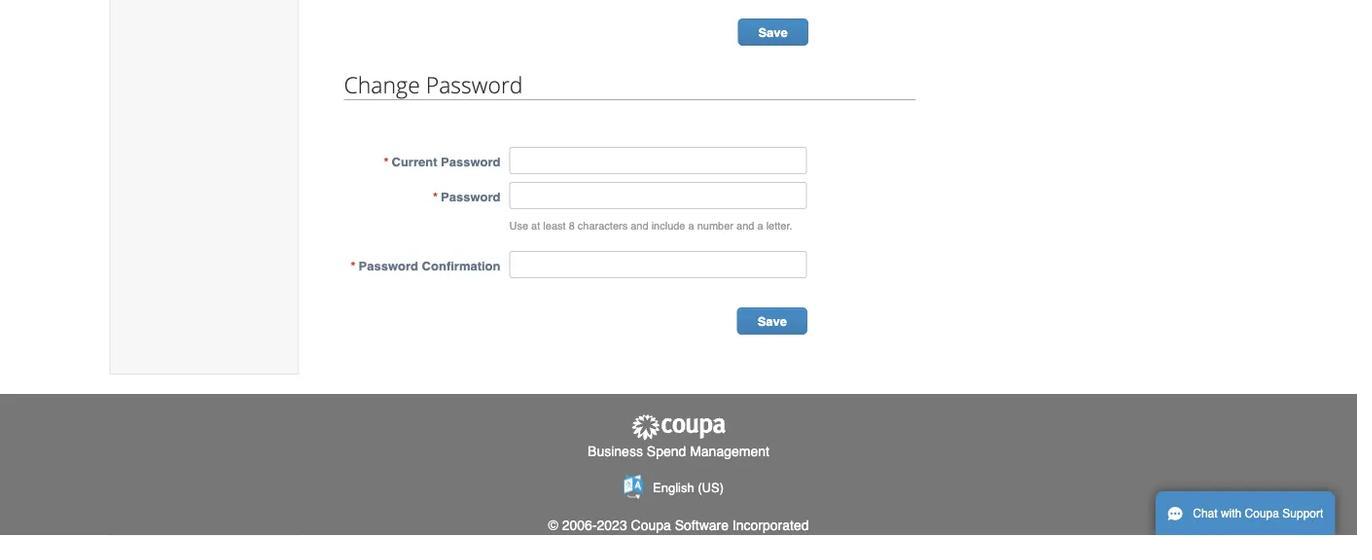 Task type: locate. For each thing, give the bounding box(es) containing it.
0 vertical spatial save button
[[738, 18, 808, 46]]

*
[[384, 154, 389, 169], [433, 189, 438, 204], [351, 258, 356, 273]]

0 horizontal spatial *
[[351, 258, 356, 273]]

password for change password
[[426, 69, 523, 99]]

0 horizontal spatial a
[[689, 220, 694, 232]]

coupa inside 'button'
[[1245, 507, 1280, 521]]

coupa
[[1245, 507, 1280, 521], [631, 518, 671, 533]]

1 vertical spatial *
[[433, 189, 438, 204]]

change
[[344, 69, 420, 99]]

software
[[675, 518, 729, 533]]

current
[[392, 154, 437, 169]]

a right the include
[[689, 220, 694, 232]]

1 a from the left
[[689, 220, 694, 232]]

spend
[[647, 443, 686, 459]]

1 horizontal spatial and
[[737, 220, 755, 232]]

1 vertical spatial save
[[758, 314, 787, 329]]

confirmation
[[422, 258, 501, 273]]

1 and from the left
[[631, 220, 649, 232]]

with
[[1221, 507, 1242, 521]]

use at least 8 characters and include a number and a letter.
[[509, 220, 793, 232]]

* for * password
[[433, 189, 438, 204]]

©
[[548, 518, 558, 533]]

1 horizontal spatial a
[[758, 220, 764, 232]]

2 vertical spatial *
[[351, 258, 356, 273]]

english (us)
[[653, 481, 724, 495]]

2023
[[597, 518, 627, 533]]

and
[[631, 220, 649, 232], [737, 220, 755, 232]]

password left confirmation
[[359, 258, 418, 273]]

0 horizontal spatial coupa
[[631, 518, 671, 533]]

2 horizontal spatial *
[[433, 189, 438, 204]]

1 vertical spatial save button
[[737, 308, 808, 335]]

coupa right with
[[1245, 507, 1280, 521]]

password up * password
[[441, 154, 501, 169]]

0 vertical spatial *
[[384, 154, 389, 169]]

1 horizontal spatial *
[[384, 154, 389, 169]]

password for * password
[[441, 189, 501, 204]]

chat with coupa support button
[[1156, 491, 1335, 536]]

and left the include
[[631, 220, 649, 232]]

coupa supplier portal image
[[630, 414, 727, 441]]

a
[[689, 220, 694, 232], [758, 220, 764, 232]]

0 horizontal spatial and
[[631, 220, 649, 232]]

1 horizontal spatial coupa
[[1245, 507, 1280, 521]]

None password field
[[509, 147, 807, 174], [509, 182, 807, 209], [509, 251, 807, 278], [509, 147, 807, 174], [509, 182, 807, 209], [509, 251, 807, 278]]

and right number
[[737, 220, 755, 232]]

password up * current password
[[426, 69, 523, 99]]

number
[[697, 220, 734, 232]]

coupa right 2023
[[631, 518, 671, 533]]

password down * current password
[[441, 189, 501, 204]]

at
[[531, 220, 540, 232]]

save button
[[738, 18, 808, 46], [737, 308, 808, 335]]

* for * password confirmation
[[351, 258, 356, 273]]

2006-
[[562, 518, 597, 533]]

save
[[759, 25, 788, 40], [758, 314, 787, 329]]

english
[[653, 481, 694, 495]]

a left letter.
[[758, 220, 764, 232]]

password
[[426, 69, 523, 99], [441, 154, 501, 169], [441, 189, 501, 204], [359, 258, 418, 273]]



Task type: vqa. For each thing, say whether or not it's contained in the screenshot.
8
yes



Task type: describe. For each thing, give the bounding box(es) containing it.
* password
[[433, 189, 501, 204]]

letter.
[[766, 220, 793, 232]]

2 a from the left
[[758, 220, 764, 232]]

include
[[652, 220, 686, 232]]

change password
[[344, 69, 523, 99]]

business spend management
[[588, 443, 770, 459]]

incorporated
[[733, 518, 809, 533]]

0 vertical spatial save
[[759, 25, 788, 40]]

2 and from the left
[[737, 220, 755, 232]]

* password confirmation
[[351, 258, 501, 273]]

use
[[509, 220, 528, 232]]

characters
[[578, 220, 628, 232]]

password for * password confirmation
[[359, 258, 418, 273]]

8
[[569, 220, 575, 232]]

(us)
[[698, 481, 724, 495]]

least
[[543, 220, 566, 232]]

© 2006-2023 coupa software incorporated
[[548, 518, 809, 533]]

support
[[1283, 507, 1324, 521]]

business
[[588, 443, 643, 459]]

chat
[[1193, 507, 1218, 521]]

* for * current password
[[384, 154, 389, 169]]

chat with coupa support
[[1193, 507, 1324, 521]]

management
[[690, 443, 770, 459]]

* current password
[[384, 154, 501, 169]]



